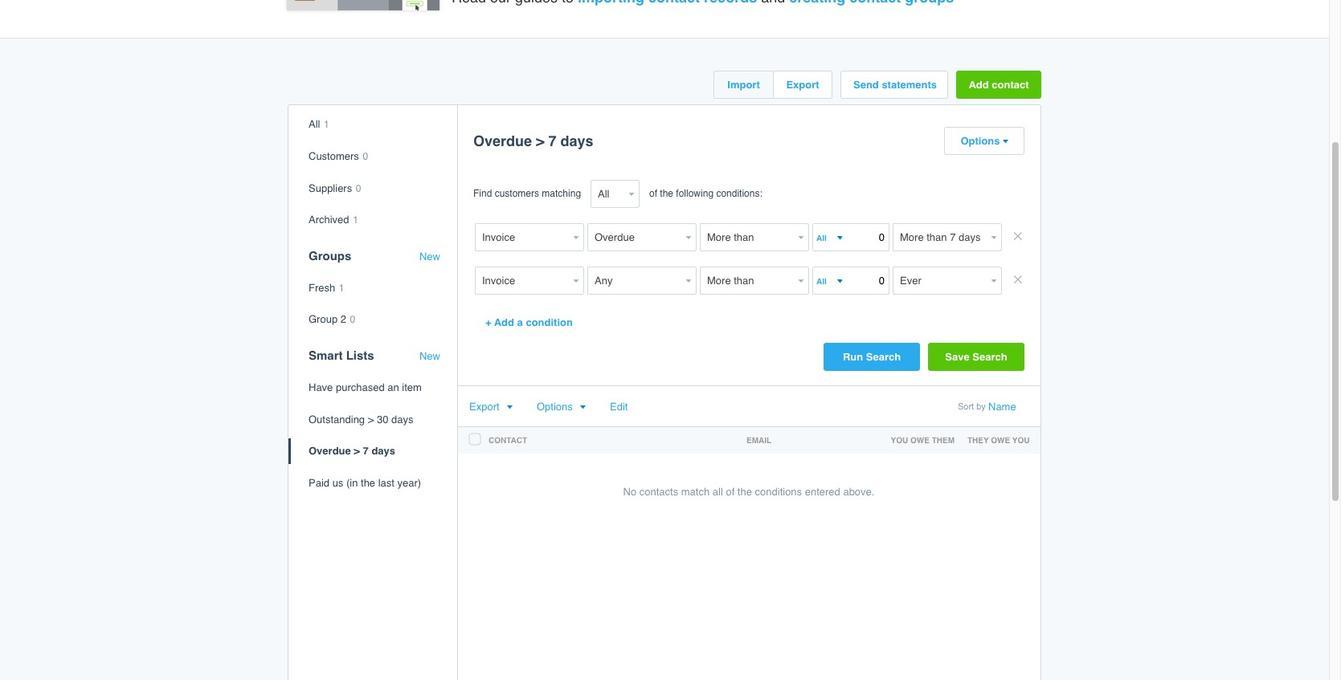 Task type: vqa. For each thing, say whether or not it's contained in the screenshot.


Task type: locate. For each thing, give the bounding box(es) containing it.
0 right 'customers'
[[363, 151, 368, 162]]

have purchased an item
[[309, 382, 422, 394]]

0 horizontal spatial search
[[866, 351, 901, 363]]

2 search from the left
[[972, 351, 1007, 363]]

export button right import button
[[774, 72, 832, 98]]

2 horizontal spatial the
[[737, 486, 752, 498]]

0 vertical spatial overdue
[[473, 133, 532, 150]]

export for top the export button
[[786, 79, 819, 91]]

last
[[378, 477, 394, 489]]

owe right they
[[991, 436, 1010, 445]]

add inside button
[[969, 79, 989, 91]]

days down 30
[[372, 445, 395, 457]]

1 new from the top
[[419, 250, 440, 263]]

days right 30
[[391, 413, 413, 425]]

export inside button
[[786, 79, 819, 91]]

customers 0
[[309, 150, 368, 162]]

edit
[[610, 401, 628, 413]]

1 search from the left
[[866, 351, 901, 363]]

1 el image from the left
[[506, 405, 512, 411]]

0 vertical spatial add
[[969, 79, 989, 91]]

2 owe from the left
[[991, 436, 1010, 445]]

owe for you
[[910, 436, 930, 445]]

1
[[324, 119, 329, 130], [353, 215, 358, 226], [339, 283, 344, 294]]

conditions:
[[716, 188, 762, 200]]

0 horizontal spatial 7
[[363, 445, 369, 457]]

export button up contact
[[469, 401, 512, 413]]

us
[[332, 477, 343, 489]]

overdue up customers
[[473, 133, 532, 150]]

0 vertical spatial new
[[419, 250, 440, 263]]

all
[[713, 486, 723, 498]]

1 horizontal spatial overdue
[[473, 133, 532, 150]]

export for the bottommost the export button
[[469, 401, 499, 413]]

1 new link from the top
[[419, 250, 440, 263]]

7 up paid us (in the last year)
[[363, 445, 369, 457]]

1 vertical spatial options button
[[537, 401, 586, 413]]

0 horizontal spatial el image
[[506, 405, 512, 411]]

options button for of the following conditions:
[[945, 128, 1024, 155]]

days
[[560, 133, 593, 150], [391, 413, 413, 425], [372, 445, 395, 457]]

0 horizontal spatial the
[[361, 477, 375, 489]]

1 inside archived 1
[[353, 215, 358, 226]]

new
[[419, 250, 440, 263], [419, 350, 440, 362]]

find customers matching
[[473, 188, 581, 200]]

paid
[[309, 477, 329, 489]]

1 vertical spatial options
[[537, 401, 573, 413]]

el image inside the export button
[[506, 405, 512, 411]]

add contact button
[[956, 71, 1041, 99]]

customers
[[309, 150, 359, 162]]

options left edit button
[[537, 401, 573, 413]]

the right (in
[[361, 477, 375, 489]]

1 horizontal spatial export
[[786, 79, 819, 91]]

1 right archived
[[353, 215, 358, 226]]

1 vertical spatial export
[[469, 401, 499, 413]]

0 horizontal spatial export button
[[469, 401, 512, 413]]

you down name button
[[1012, 436, 1030, 445]]

0 vertical spatial 1
[[324, 119, 329, 130]]

1 horizontal spatial you
[[1012, 436, 1030, 445]]

0 vertical spatial new link
[[419, 250, 440, 263]]

1 horizontal spatial options
[[961, 135, 1000, 147]]

overdue down outstanding
[[309, 445, 351, 457]]

add
[[969, 79, 989, 91], [494, 317, 514, 329]]

> down outstanding > 30 days
[[354, 445, 360, 457]]

0 horizontal spatial you
[[891, 436, 908, 445]]

0
[[363, 151, 368, 162], [356, 183, 361, 194], [350, 314, 355, 326]]

2 vertical spatial 0
[[350, 314, 355, 326]]

1 horizontal spatial export button
[[774, 72, 832, 98]]

0 vertical spatial 0
[[363, 151, 368, 162]]

export
[[786, 79, 819, 91], [469, 401, 499, 413]]

the right all
[[737, 486, 752, 498]]

2 new link from the top
[[419, 350, 440, 363]]

new link for smart lists
[[419, 350, 440, 363]]

7
[[548, 133, 556, 150], [363, 445, 369, 457]]

0 inside suppliers 0
[[356, 183, 361, 194]]

new link
[[419, 250, 440, 263], [419, 350, 440, 363]]

options button down add contact button
[[945, 128, 1024, 155]]

contact
[[489, 436, 527, 445]]

0 vertical spatial export
[[786, 79, 819, 91]]

options button left edit button
[[537, 401, 586, 413]]

All text field
[[591, 180, 625, 208]]

1 owe from the left
[[910, 436, 930, 445]]

contact
[[992, 79, 1029, 91]]

0 horizontal spatial 1
[[324, 119, 329, 130]]

you left them
[[891, 436, 908, 445]]

overdue > 7 days up (in
[[309, 445, 395, 457]]

> left 30
[[368, 413, 374, 425]]

0 vertical spatial >
[[536, 133, 544, 150]]

item
[[402, 382, 422, 394]]

1 horizontal spatial of
[[726, 486, 735, 498]]

0 horizontal spatial options
[[537, 401, 573, 413]]

add left contact
[[969, 79, 989, 91]]

1 horizontal spatial overdue > 7 days
[[473, 133, 593, 150]]

1 right all
[[324, 119, 329, 130]]

of right all
[[726, 486, 735, 498]]

0 right suppliers
[[356, 183, 361, 194]]

them
[[932, 436, 955, 445]]

run search
[[843, 351, 901, 363]]

> up find customers matching
[[536, 133, 544, 150]]

0 horizontal spatial of
[[649, 188, 657, 200]]

0 vertical spatial of
[[649, 188, 657, 200]]

new for smart lists
[[419, 350, 440, 362]]

days up "matching"
[[560, 133, 593, 150]]

0 horizontal spatial owe
[[910, 436, 930, 445]]

1 inside 'fresh 1'
[[339, 283, 344, 294]]

overdue > 7 days up find customers matching
[[473, 133, 593, 150]]

0 inside customers 0
[[363, 151, 368, 162]]

0 horizontal spatial overdue > 7 days
[[309, 445, 395, 457]]

owe
[[910, 436, 930, 445], [991, 436, 1010, 445]]

1 horizontal spatial owe
[[991, 436, 1010, 445]]

search
[[866, 351, 901, 363], [972, 351, 1007, 363]]

search for run search
[[866, 351, 901, 363]]

you
[[891, 436, 908, 445], [1012, 436, 1030, 445]]

no contacts match all of the conditions entered above.
[[623, 486, 875, 498]]

owe for they
[[991, 436, 1010, 445]]

el image
[[1002, 139, 1008, 145]]

1 vertical spatial overdue
[[309, 445, 351, 457]]

0 vertical spatial 7
[[548, 133, 556, 150]]

export button
[[774, 72, 832, 98], [469, 401, 512, 413]]

export right import button
[[786, 79, 819, 91]]

el image
[[506, 405, 512, 411], [579, 405, 586, 411]]

save
[[945, 351, 970, 363]]

2 horizontal spatial 1
[[353, 215, 358, 226]]

options
[[961, 135, 1000, 147], [537, 401, 573, 413]]

overdue
[[473, 133, 532, 150], [309, 445, 351, 457]]

name
[[988, 401, 1016, 413]]

0 horizontal spatial options button
[[537, 401, 586, 413]]

None text field
[[700, 224, 795, 252], [893, 224, 987, 252], [475, 267, 570, 295], [700, 267, 795, 295], [812, 267, 889, 295], [700, 224, 795, 252], [893, 224, 987, 252], [475, 267, 570, 295], [700, 267, 795, 295], [812, 267, 889, 295]]

2 vertical spatial >
[[354, 445, 360, 457]]

0 horizontal spatial export
[[469, 401, 499, 413]]

1 vertical spatial 0
[[356, 183, 361, 194]]

they owe you
[[967, 436, 1030, 445]]

0 horizontal spatial overdue
[[309, 445, 351, 457]]

an
[[387, 382, 399, 394]]

0 horizontal spatial add
[[494, 317, 514, 329]]

overdue > 7 days
[[473, 133, 593, 150], [309, 445, 395, 457]]

el image up contact
[[506, 405, 512, 411]]

of
[[649, 188, 657, 200], [726, 486, 735, 498]]

1 you from the left
[[891, 436, 908, 445]]

1 vertical spatial new
[[419, 350, 440, 362]]

7 up "matching"
[[548, 133, 556, 150]]

1 right fresh at the left top of page
[[339, 283, 344, 294]]

options left el image
[[961, 135, 1000, 147]]

>
[[536, 133, 544, 150], [368, 413, 374, 425], [354, 445, 360, 457]]

el image for export
[[506, 405, 512, 411]]

match
[[681, 486, 710, 498]]

export up contact
[[469, 401, 499, 413]]

statements
[[882, 79, 937, 91]]

1 horizontal spatial 1
[[339, 283, 344, 294]]

1 inside all 1
[[324, 119, 329, 130]]

2 you from the left
[[1012, 436, 1030, 445]]

0 vertical spatial options
[[961, 135, 1000, 147]]

+
[[485, 317, 491, 329]]

add right +
[[494, 317, 514, 329]]

2 new from the top
[[419, 350, 440, 362]]

2 vertical spatial days
[[372, 445, 395, 457]]

of left following
[[649, 188, 657, 200]]

1 horizontal spatial options button
[[945, 128, 1024, 155]]

the left following
[[660, 188, 673, 200]]

conditions
[[755, 486, 802, 498]]

el image left edit button
[[579, 405, 586, 411]]

find
[[473, 188, 492, 200]]

the
[[660, 188, 673, 200], [361, 477, 375, 489], [737, 486, 752, 498]]

send statements
[[853, 79, 937, 91]]

1 vertical spatial 1
[[353, 215, 358, 226]]

customers
[[495, 188, 539, 200]]

1 vertical spatial >
[[368, 413, 374, 425]]

1 horizontal spatial el image
[[579, 405, 586, 411]]

2 vertical spatial 1
[[339, 283, 344, 294]]

paid us (in the last year)
[[309, 477, 421, 489]]

1 vertical spatial add
[[494, 317, 514, 329]]

search for save search
[[972, 351, 1007, 363]]

fresh
[[309, 282, 335, 294]]

search right run
[[866, 351, 901, 363]]

suppliers
[[309, 182, 352, 194]]

1 for archived
[[353, 215, 358, 226]]

0 for suppliers
[[356, 183, 361, 194]]

1 horizontal spatial search
[[972, 351, 1007, 363]]

new for groups
[[419, 250, 440, 263]]

1 vertical spatial new link
[[419, 350, 440, 363]]

1 vertical spatial export button
[[469, 401, 512, 413]]

import button
[[714, 72, 773, 98]]

None text field
[[475, 224, 570, 252], [587, 224, 682, 252], [812, 224, 889, 252], [814, 229, 835, 246], [587, 267, 682, 295], [893, 267, 987, 295], [814, 273, 835, 290], [475, 224, 570, 252], [587, 224, 682, 252], [812, 224, 889, 252], [814, 229, 835, 246], [587, 267, 682, 295], [893, 267, 987, 295], [814, 273, 835, 290]]

(in
[[346, 477, 358, 489]]

owe left them
[[910, 436, 930, 445]]

0 right 2
[[350, 314, 355, 326]]

options button
[[945, 128, 1024, 155], [537, 401, 586, 413]]

search right save
[[972, 351, 1007, 363]]

2 el image from the left
[[579, 405, 586, 411]]

1 vertical spatial overdue > 7 days
[[309, 445, 395, 457]]

1 horizontal spatial add
[[969, 79, 989, 91]]

0 vertical spatial options button
[[945, 128, 1024, 155]]

edit button
[[610, 401, 628, 413]]

add contact
[[969, 79, 1029, 91]]

save search
[[945, 351, 1007, 363]]



Task type: describe. For each thing, give the bounding box(es) containing it.
+ add a condition
[[485, 317, 573, 329]]

smart lists
[[309, 349, 374, 362]]

0 for customers
[[363, 151, 368, 162]]

2
[[340, 314, 346, 326]]

1 vertical spatial 7
[[363, 445, 369, 457]]

no
[[623, 486, 636, 498]]

contacts
[[639, 486, 678, 498]]

1 horizontal spatial 7
[[548, 133, 556, 150]]

1 vertical spatial of
[[726, 486, 735, 498]]

0 vertical spatial days
[[560, 133, 593, 150]]

above.
[[843, 486, 875, 498]]

all 1
[[309, 118, 329, 130]]

entered
[[805, 486, 840, 498]]

run search button
[[824, 343, 920, 372]]

lists
[[346, 349, 374, 362]]

2 horizontal spatial >
[[536, 133, 544, 150]]

outstanding > 30 days
[[309, 413, 413, 425]]

year)
[[397, 477, 421, 489]]

name button
[[988, 401, 1016, 413]]

archived 1
[[309, 214, 358, 226]]

0 vertical spatial overdue > 7 days
[[473, 133, 593, 150]]

1 for all
[[324, 119, 329, 130]]

smart
[[309, 349, 343, 362]]

0 horizontal spatial >
[[354, 445, 360, 457]]

they
[[967, 436, 989, 445]]

options button for email
[[537, 401, 586, 413]]

have
[[309, 382, 333, 394]]

following
[[676, 188, 714, 200]]

add inside button
[[494, 317, 514, 329]]

purchased
[[336, 382, 385, 394]]

send
[[853, 79, 879, 91]]

1 horizontal spatial the
[[660, 188, 673, 200]]

of the following conditions:
[[649, 188, 762, 200]]

import
[[727, 79, 760, 91]]

sort by name
[[958, 401, 1016, 413]]

matching
[[542, 188, 581, 200]]

30
[[377, 413, 388, 425]]

el image for options
[[579, 405, 586, 411]]

by
[[976, 402, 986, 412]]

save search button
[[928, 343, 1024, 372]]

a
[[517, 317, 523, 329]]

sort
[[958, 402, 974, 412]]

you owe them
[[891, 436, 955, 445]]

send statements button
[[841, 72, 947, 98]]

group
[[309, 314, 338, 326]]

options for email
[[537, 401, 573, 413]]

run
[[843, 351, 863, 363]]

0 inside group 2 0
[[350, 314, 355, 326]]

1 horizontal spatial >
[[368, 413, 374, 425]]

1 vertical spatial days
[[391, 413, 413, 425]]

group 2 0
[[309, 314, 355, 326]]

options for of the following conditions:
[[961, 135, 1000, 147]]

0 vertical spatial export button
[[774, 72, 832, 98]]

outstanding
[[309, 413, 365, 425]]

fresh 1
[[309, 282, 344, 294]]

condition
[[526, 317, 573, 329]]

+ add a condition button
[[473, 309, 585, 337]]

archived
[[309, 214, 349, 226]]

groups
[[309, 249, 351, 263]]

suppliers 0
[[309, 182, 361, 194]]

all
[[309, 118, 320, 130]]

new link for groups
[[419, 250, 440, 263]]

email
[[746, 436, 771, 445]]

1 for fresh
[[339, 283, 344, 294]]



